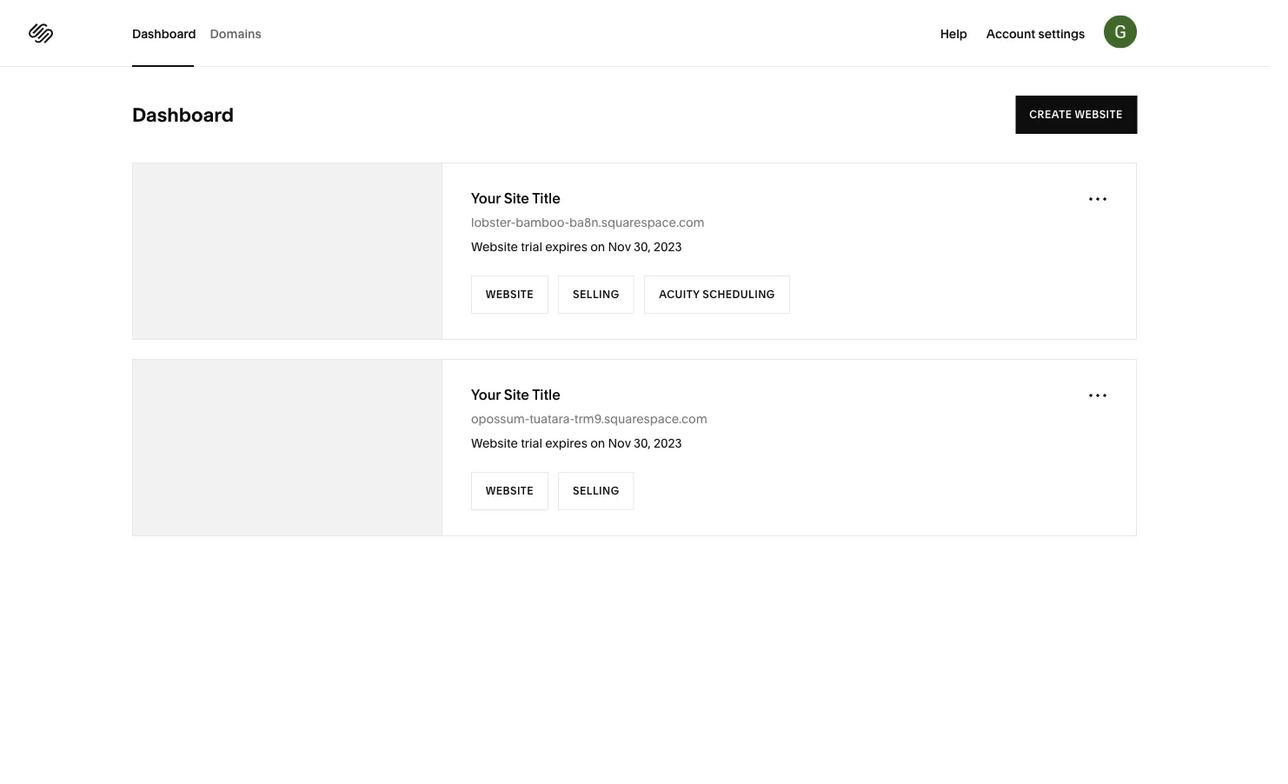 Task type: locate. For each thing, give the bounding box(es) containing it.
1 dashboard from the top
[[132, 26, 196, 41]]

2 your from the top
[[471, 386, 501, 403]]

1 vertical spatial 30,
[[634, 436, 651, 451]]

website trial expires on nov 30, 2023
[[471, 240, 682, 254], [471, 436, 682, 451]]

tab list
[[132, 0, 275, 67]]

website link for tuatara-
[[471, 472, 549, 510]]

0 vertical spatial website trial expires on nov 30, 2023
[[471, 240, 682, 254]]

0 vertical spatial your site title link
[[471, 189, 561, 208]]

1 your from the top
[[471, 190, 501, 206]]

30,
[[634, 240, 651, 254], [634, 436, 651, 451]]

1 vertical spatial title
[[532, 386, 561, 403]]

website trial expires on nov 30, 2023 down lobster-bamboo-ba8n.squarespace.com
[[471, 240, 682, 254]]

0 vertical spatial nov
[[608, 240, 631, 254]]

1 30, from the top
[[634, 240, 651, 254]]

website trial expires on nov 30, 2023 down opossum-tuatara-trm9.squarespace.com
[[471, 436, 682, 451]]

1 title from the top
[[532, 190, 561, 206]]

1 vertical spatial on
[[590, 436, 605, 451]]

1 selling from the top
[[573, 288, 620, 301]]

your site title link
[[471, 189, 561, 208], [471, 385, 561, 404]]

bamboo-
[[516, 215, 569, 230]]

website link down opossum-
[[471, 472, 549, 510]]

2023 down trm9.squarespace.com
[[654, 436, 682, 451]]

lobster-
[[471, 215, 516, 230]]

nov down ba8n.squarespace.com
[[608, 240, 631, 254]]

create
[[1030, 108, 1073, 121]]

trial down bamboo-
[[521, 240, 543, 254]]

30, for opossum-tuatara-trm9.squarespace.com
[[634, 436, 651, 451]]

0 vertical spatial on
[[590, 240, 605, 254]]

account settings
[[987, 26, 1085, 41]]

0 vertical spatial expires
[[545, 240, 588, 254]]

trial
[[521, 240, 543, 254], [521, 436, 543, 451]]

expires
[[545, 240, 588, 254], [545, 436, 588, 451]]

1 vertical spatial your site title link
[[471, 385, 561, 404]]

1 vertical spatial your
[[471, 386, 501, 403]]

1 vertical spatial website link
[[471, 472, 549, 510]]

30, down trm9.squarespace.com
[[634, 436, 651, 451]]

1 vertical spatial selling
[[573, 485, 620, 497]]

website link down lobster-
[[471, 276, 549, 314]]

1 vertical spatial nov
[[608, 436, 631, 451]]

1 site from the top
[[504, 190, 529, 206]]

2 dashboard from the top
[[132, 103, 234, 126]]

expires down lobster-bamboo-ba8n.squarespace.com
[[545, 240, 588, 254]]

1 website trial expires on nov 30, 2023 from the top
[[471, 240, 682, 254]]

website link
[[471, 276, 549, 314], [471, 472, 549, 510]]

0 vertical spatial 30,
[[634, 240, 651, 254]]

title for tuatara-
[[532, 386, 561, 403]]

1 vertical spatial dashboard
[[132, 103, 234, 126]]

0 vertical spatial your site title
[[471, 190, 561, 206]]

dashboard down dashboard button
[[132, 103, 234, 126]]

2023 down ba8n.squarespace.com
[[654, 240, 682, 254]]

0 vertical spatial website link
[[471, 276, 549, 314]]

selling
[[573, 288, 620, 301], [573, 485, 620, 497]]

0 vertical spatial your
[[471, 190, 501, 206]]

0 vertical spatial trial
[[521, 240, 543, 254]]

trm9.squarespace.com
[[575, 412, 707, 426]]

your for lobster-
[[471, 190, 501, 206]]

trial down tuatara- on the bottom
[[521, 436, 543, 451]]

title
[[532, 190, 561, 206], [532, 386, 561, 403]]

on
[[590, 240, 605, 254], [590, 436, 605, 451]]

2 nov from the top
[[608, 436, 631, 451]]

1 trial from the top
[[521, 240, 543, 254]]

2 selling link from the top
[[558, 472, 635, 510]]

nov for tuatara-
[[608, 436, 631, 451]]

your
[[471, 190, 501, 206], [471, 386, 501, 403]]

1 expires from the top
[[545, 240, 588, 254]]

2 30, from the top
[[634, 436, 651, 451]]

your site title link up lobster-
[[471, 189, 561, 208]]

nov down trm9.squarespace.com
[[608, 436, 631, 451]]

your site title up lobster-
[[471, 190, 561, 206]]

1 vertical spatial expires
[[545, 436, 588, 451]]

your up lobster-
[[471, 190, 501, 206]]

0 vertical spatial selling link
[[558, 276, 635, 314]]

0 vertical spatial title
[[532, 190, 561, 206]]

nov for bamboo-
[[608, 240, 631, 254]]

on down lobster-bamboo-ba8n.squarespace.com
[[590, 240, 605, 254]]

1 vertical spatial selling link
[[558, 472, 635, 510]]

2 your site title from the top
[[471, 386, 561, 403]]

2 your site title link from the top
[[471, 385, 561, 404]]

30, for lobster-bamboo-ba8n.squarespace.com
[[634, 240, 651, 254]]

site up opossum-
[[504, 386, 529, 403]]

2 site from the top
[[504, 386, 529, 403]]

your site title link up opossum-
[[471, 385, 561, 404]]

0 vertical spatial site
[[504, 190, 529, 206]]

website
[[471, 240, 518, 254], [486, 288, 534, 301], [471, 436, 518, 451], [486, 485, 534, 497]]

2 title from the top
[[532, 386, 561, 403]]

site
[[504, 190, 529, 206], [504, 386, 529, 403]]

expires down tuatara- on the bottom
[[545, 436, 588, 451]]

1 your site title from the top
[[471, 190, 561, 206]]

dashboard left domains button
[[132, 26, 196, 41]]

1 your site title link from the top
[[471, 189, 561, 208]]

30, down ba8n.squarespace.com
[[634, 240, 651, 254]]

settings
[[1039, 26, 1085, 41]]

your site title for bamboo-
[[471, 190, 561, 206]]

nov
[[608, 240, 631, 254], [608, 436, 631, 451]]

your up opossum-
[[471, 386, 501, 403]]

dashboard
[[132, 26, 196, 41], [132, 103, 234, 126]]

domains
[[210, 26, 261, 41]]

selling link
[[558, 276, 635, 314], [558, 472, 635, 510]]

expires for ba8n.squarespace.com
[[545, 240, 588, 254]]

on down opossum-tuatara-trm9.squarespace.com
[[590, 436, 605, 451]]

website trial expires on nov 30, 2023 for tuatara-
[[471, 436, 682, 451]]

1 website link from the top
[[471, 276, 549, 314]]

your site title up opossum-
[[471, 386, 561, 403]]

1 2023 from the top
[[654, 240, 682, 254]]

your site title
[[471, 190, 561, 206], [471, 386, 561, 403]]

selling down opossum-tuatara-trm9.squarespace.com
[[573, 485, 620, 497]]

selling link down opossum-tuatara-trm9.squarespace.com
[[558, 472, 635, 510]]

2 on from the top
[[590, 436, 605, 451]]

selling for bamboo-
[[573, 288, 620, 301]]

0 vertical spatial selling
[[573, 288, 620, 301]]

2023
[[654, 240, 682, 254], [654, 436, 682, 451]]

2 2023 from the top
[[654, 436, 682, 451]]

1 vertical spatial website trial expires on nov 30, 2023
[[471, 436, 682, 451]]

title up bamboo-
[[532, 190, 561, 206]]

1 nov from the top
[[608, 240, 631, 254]]

0 vertical spatial 2023
[[654, 240, 682, 254]]

account
[[987, 26, 1036, 41]]

tuatara-
[[530, 412, 575, 426]]

2 website link from the top
[[471, 472, 549, 510]]

2 website trial expires on nov 30, 2023 from the top
[[471, 436, 682, 451]]

1 selling link from the top
[[558, 276, 635, 314]]

dashboard button
[[132, 0, 196, 67]]

title up tuatara- on the bottom
[[532, 386, 561, 403]]

site up lobster-
[[504, 190, 529, 206]]

selling link for bamboo-
[[558, 276, 635, 314]]

1 vertical spatial your site title
[[471, 386, 561, 403]]

your site title link for bamboo-
[[471, 189, 561, 208]]

scheduling
[[702, 288, 775, 301]]

1 vertical spatial trial
[[521, 436, 543, 451]]

1 on from the top
[[590, 240, 605, 254]]

your site title link for tuatara-
[[471, 385, 561, 404]]

selling link down lobster-bamboo-ba8n.squarespace.com
[[558, 276, 635, 314]]

2 trial from the top
[[521, 436, 543, 451]]

expires for trm9.squarespace.com
[[545, 436, 588, 451]]

1 vertical spatial 2023
[[654, 436, 682, 451]]

2 selling from the top
[[573, 485, 620, 497]]

help link
[[940, 24, 968, 41]]

on for bamboo-
[[590, 240, 605, 254]]

2 expires from the top
[[545, 436, 588, 451]]

selling down lobster-bamboo-ba8n.squarespace.com
[[573, 288, 620, 301]]

0 vertical spatial dashboard
[[132, 26, 196, 41]]

1 vertical spatial site
[[504, 386, 529, 403]]



Task type: vqa. For each thing, say whether or not it's contained in the screenshot.
'on' associated with tuatara-
yes



Task type: describe. For each thing, give the bounding box(es) containing it.
2023 for lobster-bamboo-ba8n.squarespace.com
[[654, 240, 682, 254]]

dashboard inside 'tab list'
[[132, 26, 196, 41]]

on for tuatara-
[[590, 436, 605, 451]]

domains button
[[210, 0, 261, 67]]

opossum-tuatara-trm9.squarespace.com
[[471, 412, 707, 426]]

acuity scheduling
[[659, 288, 775, 301]]

2023 for opossum-tuatara-trm9.squarespace.com
[[654, 436, 682, 451]]

selling for tuatara-
[[573, 485, 620, 497]]

your site title for tuatara-
[[471, 386, 561, 403]]

website trial expires on nov 30, 2023 for bamboo-
[[471, 240, 682, 254]]

acuity scheduling link
[[644, 276, 790, 314]]

site for tuatara-
[[504, 386, 529, 403]]

acuity
[[659, 288, 700, 301]]

trial for opossum-
[[521, 436, 543, 451]]

tab list containing dashboard
[[132, 0, 275, 67]]

create website
[[1030, 108, 1123, 121]]

opossum-
[[471, 412, 530, 426]]

your for opossum-
[[471, 386, 501, 403]]

title for bamboo-
[[532, 190, 561, 206]]

lobster-bamboo-ba8n.squarespace.com
[[471, 215, 705, 230]]

selling link for tuatara-
[[558, 472, 635, 510]]

help
[[940, 26, 968, 41]]

create website link
[[1016, 96, 1137, 134]]

site for bamboo-
[[504, 190, 529, 206]]

website link for bamboo-
[[471, 276, 549, 314]]

website
[[1075, 108, 1123, 121]]

trial for lobster-
[[521, 240, 543, 254]]

ba8n.squarespace.com
[[569, 215, 705, 230]]

account settings link
[[987, 24, 1085, 41]]



